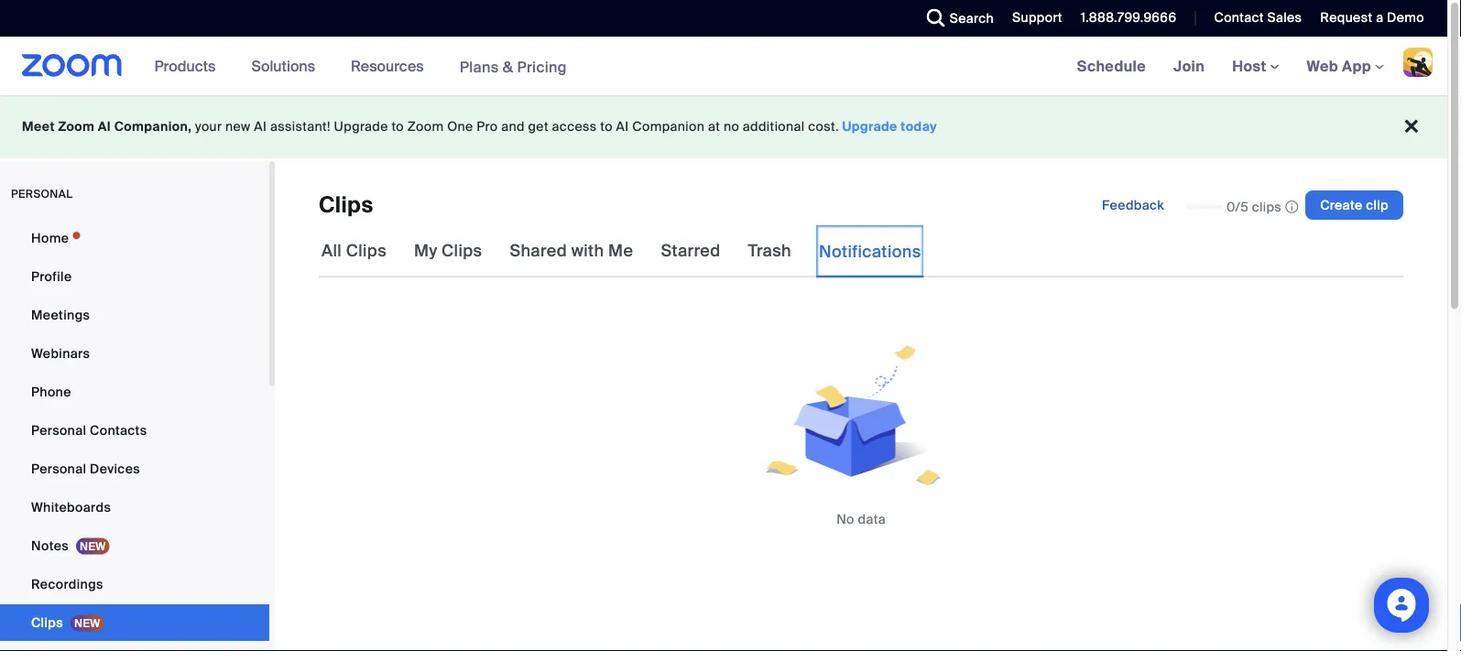 Task type: vqa. For each thing, say whether or not it's contained in the screenshot.
application
no



Task type: describe. For each thing, give the bounding box(es) containing it.
host button
[[1232, 56, 1280, 76]]

companion
[[632, 118, 705, 135]]

profile
[[31, 268, 72, 285]]

trash tab
[[745, 225, 794, 277]]

home
[[31, 230, 69, 246]]

personal contacts
[[31, 422, 147, 439]]

phone
[[31, 383, 71, 400]]

personal devices
[[31, 460, 140, 477]]

0/5 clips
[[1227, 198, 1282, 215]]

clips inside clips link
[[31, 614, 63, 631]]

support
[[1012, 9, 1063, 26]]

at
[[708, 118, 720, 135]]

zoom logo image
[[22, 54, 122, 77]]

clips inside my clips tab
[[442, 241, 482, 262]]

notifications
[[819, 242, 921, 263]]

web
[[1307, 56, 1339, 76]]

webinars link
[[0, 335, 269, 372]]

meetings navigation
[[1063, 37, 1448, 97]]

join
[[1174, 56, 1205, 76]]

recordings
[[31, 576, 103, 593]]

&
[[503, 57, 513, 76]]

clips up all clips "tab"
[[319, 191, 373, 219]]

starred
[[661, 241, 721, 262]]

shared with me
[[510, 241, 633, 262]]

2 upgrade from the left
[[842, 118, 898, 135]]

personal for personal contacts
[[31, 422, 86, 439]]

schedule
[[1077, 56, 1146, 76]]

create
[[1320, 197, 1363, 213]]

request
[[1321, 9, 1373, 26]]

phone link
[[0, 374, 269, 410]]

pro
[[477, 118, 498, 135]]

new
[[225, 118, 251, 135]]

my clips
[[414, 241, 482, 262]]

notes
[[31, 537, 69, 554]]

clip
[[1366, 197, 1389, 213]]

banner containing products
[[0, 37, 1448, 97]]

whiteboards
[[31, 499, 111, 516]]

meet zoom ai companion, your new ai assistant! upgrade to zoom one pro and get access to ai companion at no additional cost. upgrade today
[[22, 118, 937, 135]]

demo
[[1387, 9, 1425, 26]]

access
[[552, 118, 597, 135]]

personal contacts link
[[0, 412, 269, 449]]

product information navigation
[[141, 37, 581, 97]]

web app
[[1307, 56, 1372, 76]]

one
[[447, 118, 473, 135]]

tabs of clips tab list
[[319, 225, 924, 278]]

1 to from the left
[[392, 118, 404, 135]]

search
[[950, 10, 994, 27]]

profile link
[[0, 258, 269, 295]]

3 ai from the left
[[616, 118, 629, 135]]

products button
[[154, 37, 224, 95]]

plans & pricing
[[460, 57, 567, 76]]

personal for personal devices
[[31, 460, 86, 477]]

2 to from the left
[[600, 118, 613, 135]]

today
[[901, 118, 937, 135]]

0/5 clips application
[[1186, 198, 1298, 216]]

0/5
[[1227, 198, 1249, 215]]

request a demo
[[1321, 9, 1425, 26]]

clips link
[[0, 605, 269, 641]]

host
[[1232, 56, 1270, 76]]

additional
[[743, 118, 805, 135]]

contact
[[1214, 9, 1264, 26]]



Task type: locate. For each thing, give the bounding box(es) containing it.
ai
[[98, 118, 111, 135], [254, 118, 267, 135], [616, 118, 629, 135]]

companion,
[[114, 118, 192, 135]]

1 horizontal spatial upgrade
[[842, 118, 898, 135]]

upgrade right cost.
[[842, 118, 898, 135]]

get
[[528, 118, 549, 135]]

home link
[[0, 220, 269, 257]]

meetings link
[[0, 297, 269, 333]]

2 ai from the left
[[254, 118, 267, 135]]

shared
[[510, 241, 567, 262]]

personal inside personal contacts link
[[31, 422, 86, 439]]

0 horizontal spatial upgrade
[[334, 118, 388, 135]]

contacts
[[90, 422, 147, 439]]

plans & pricing link
[[460, 57, 567, 76], [460, 57, 567, 76]]

upgrade today link
[[842, 118, 937, 135]]

search button
[[913, 0, 999, 37]]

my clips tab
[[411, 225, 485, 277]]

support link
[[999, 0, 1067, 37], [1012, 9, 1063, 26]]

clips right my at the left top of the page
[[442, 241, 482, 262]]

feedback
[[1102, 197, 1164, 213]]

1 ai from the left
[[98, 118, 111, 135]]

request a demo link
[[1307, 0, 1448, 37], [1321, 9, 1425, 26]]

2 zoom from the left
[[407, 118, 444, 135]]

web app button
[[1307, 56, 1384, 76]]

trash
[[748, 241, 792, 262]]

personal inside personal devices link
[[31, 460, 86, 477]]

1 upgrade from the left
[[334, 118, 388, 135]]

meet zoom ai companion, footer
[[0, 95, 1448, 159]]

zoom left one
[[407, 118, 444, 135]]

personal up whiteboards
[[31, 460, 86, 477]]

notes link
[[0, 528, 269, 564]]

1 zoom from the left
[[58, 118, 95, 135]]

ai left the 'companion'
[[616, 118, 629, 135]]

meet
[[22, 118, 55, 135]]

1 horizontal spatial zoom
[[407, 118, 444, 135]]

clips
[[1252, 198, 1282, 215]]

profile picture image
[[1404, 48, 1433, 77]]

shared with me tab
[[507, 225, 636, 277]]

data
[[858, 511, 886, 528]]

plans
[[460, 57, 499, 76]]

upgrade
[[334, 118, 388, 135], [842, 118, 898, 135]]

0 horizontal spatial zoom
[[58, 118, 95, 135]]

all
[[322, 241, 342, 262]]

ai right new
[[254, 118, 267, 135]]

create clip
[[1320, 197, 1389, 213]]

whiteboards link
[[0, 489, 269, 526]]

personal devices link
[[0, 451, 269, 487]]

me
[[608, 241, 633, 262]]

with
[[571, 241, 604, 262]]

clips
[[319, 191, 373, 219], [346, 241, 387, 262], [442, 241, 482, 262], [31, 614, 63, 631]]

to right access
[[600, 118, 613, 135]]

sales
[[1268, 9, 1302, 26]]

banner
[[0, 37, 1448, 97]]

feedback button
[[1088, 191, 1179, 220]]

zoom right the meet
[[58, 118, 95, 135]]

devices
[[90, 460, 140, 477]]

no
[[837, 511, 855, 528]]

contact sales link
[[1201, 0, 1307, 37], [1214, 9, 1302, 26]]

meetings
[[31, 306, 90, 323]]

cost.
[[808, 118, 839, 135]]

no
[[724, 118, 739, 135]]

clips inside all clips "tab"
[[346, 241, 387, 262]]

pricing
[[517, 57, 567, 76]]

your
[[195, 118, 222, 135]]

1 personal from the top
[[31, 422, 86, 439]]

upgrade down product information navigation
[[334, 118, 388, 135]]

resources button
[[351, 37, 432, 95]]

clips down recordings
[[31, 614, 63, 631]]

zoom
[[58, 118, 95, 135], [407, 118, 444, 135]]

0 vertical spatial personal
[[31, 422, 86, 439]]

a
[[1376, 9, 1384, 26]]

assistant!
[[270, 118, 331, 135]]

2 horizontal spatial ai
[[616, 118, 629, 135]]

schedule link
[[1063, 37, 1160, 95]]

all clips
[[322, 241, 387, 262]]

resources
[[351, 56, 424, 76]]

1 horizontal spatial ai
[[254, 118, 267, 135]]

solutions
[[251, 56, 315, 76]]

recordings link
[[0, 566, 269, 603]]

starred tab
[[658, 225, 723, 277]]

ai left companion, in the top left of the page
[[98, 118, 111, 135]]

1 vertical spatial personal
[[31, 460, 86, 477]]

1.888.799.9666
[[1081, 9, 1177, 26]]

1.888.799.9666 button
[[1067, 0, 1181, 37], [1081, 9, 1177, 26]]

products
[[154, 56, 216, 76]]

app
[[1342, 56, 1372, 76]]

2 personal from the top
[[31, 460, 86, 477]]

0 horizontal spatial to
[[392, 118, 404, 135]]

0 horizontal spatial ai
[[98, 118, 111, 135]]

personal down the phone
[[31, 422, 86, 439]]

join link
[[1160, 37, 1219, 95]]

my
[[414, 241, 437, 262]]

solutions button
[[251, 37, 323, 95]]

no data
[[837, 511, 886, 528]]

and
[[501, 118, 525, 135]]

clips right all
[[346, 241, 387, 262]]

to
[[392, 118, 404, 135], [600, 118, 613, 135]]

personal
[[31, 422, 86, 439], [31, 460, 86, 477]]

personal menu menu
[[0, 220, 269, 651]]

webinars
[[31, 345, 90, 362]]

all clips tab
[[319, 225, 389, 277]]

1 horizontal spatial to
[[600, 118, 613, 135]]

create clip button
[[1306, 191, 1404, 220]]

to down resources dropdown button
[[392, 118, 404, 135]]

personal
[[11, 187, 73, 201]]

contact sales
[[1214, 9, 1302, 26]]



